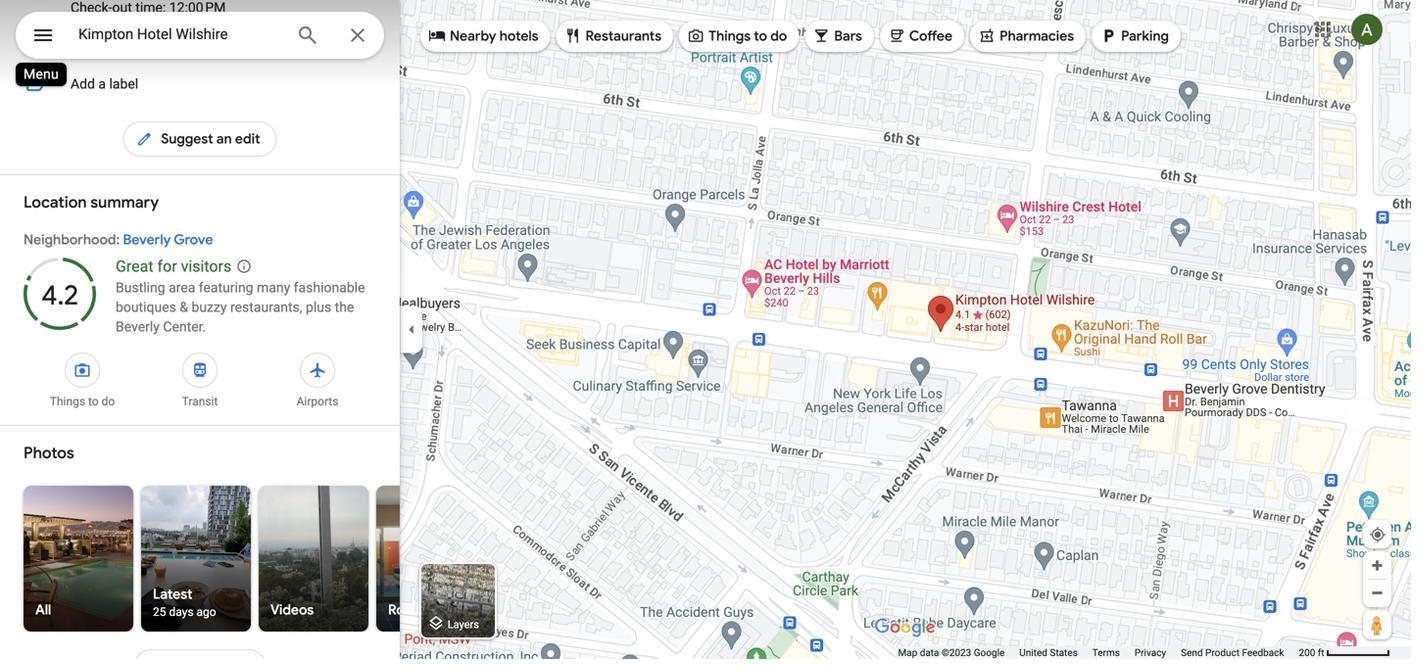 Task type: locate. For each thing, give the bounding box(es) containing it.
things to do
[[50, 395, 115, 409]]

beverly
[[123, 231, 171, 249], [116, 319, 160, 335]]

rooms button
[[377, 486, 486, 632]]

transit image
[[191, 362, 209, 379]]

zoom out image
[[1371, 586, 1385, 601]]

add a label button
[[0, 65, 400, 104]]

0 horizontal spatial do
[[102, 395, 115, 409]]

layers
[[448, 619, 479, 631]]

200
[[1300, 648, 1316, 659]]

1 vertical spatial to
[[88, 395, 99, 409]]

transit
[[182, 395, 218, 409]]

&
[[180, 300, 188, 316]]

neighborhood: beverly grove
[[24, 231, 213, 249]]

latest
[[153, 586, 193, 604]]

0 horizontal spatial to
[[88, 395, 99, 409]]

things to do image
[[74, 362, 91, 379]]

united states
[[1020, 648, 1078, 659]]

privacy
[[1135, 648, 1167, 659]]

bustling
[[116, 280, 165, 296]]

1 horizontal spatial to
[[754, 27, 768, 45]]

things to do button
[[24, 347, 141, 410]]

nearby places tab list
[[24, 337, 377, 426]]

zoom in image
[[1371, 559, 1385, 574]]

0 horizontal spatial things
[[50, 395, 85, 409]]

things down things to do icon
[[50, 395, 85, 409]]

do left transit
[[102, 395, 115, 409]]

show street view coverage image
[[1364, 611, 1392, 640]]

add a label
[[71, 76, 138, 92]]


[[31, 21, 55, 50]]

do inside  things to do
[[771, 27, 788, 45]]

boutiques
[[116, 300, 176, 316]]

 pharmacies
[[979, 25, 1075, 47]]

1 horizontal spatial things
[[709, 27, 751, 45]]

beverly up the great
[[123, 231, 171, 249]]

0 vertical spatial things
[[709, 27, 751, 45]]

google maps element
[[0, 0, 1412, 660]]

nearby
[[450, 27, 497, 45]]

things right 
[[709, 27, 751, 45]]

send product feedback
[[1182, 648, 1285, 659]]

product
[[1206, 648, 1240, 659]]

1 vertical spatial things
[[50, 395, 85, 409]]

0 vertical spatial to
[[754, 27, 768, 45]]

videos
[[271, 602, 314, 620]]

rooms
[[388, 602, 432, 620]]

1 horizontal spatial do
[[771, 27, 788, 45]]

to
[[754, 27, 768, 45], [88, 395, 99, 409]]

4.2
[[41, 278, 78, 313]]

 nearby hotels
[[428, 25, 539, 47]]

0 vertical spatial do
[[771, 27, 788, 45]]

many
[[257, 280, 290, 296]]

 coffee
[[888, 25, 953, 47]]


[[564, 25, 582, 47]]

1 vertical spatial do
[[102, 395, 115, 409]]

things
[[709, 27, 751, 45], [50, 395, 85, 409]]

lgbtq+ friendly
[[71, 37, 169, 53]]

 things to do
[[687, 25, 788, 47]]

do
[[771, 27, 788, 45], [102, 395, 115, 409]]

plus
[[306, 300, 332, 316]]

 suggest an edit
[[136, 128, 260, 150]]

beverly down boutiques
[[116, 319, 160, 335]]

0 vertical spatial beverly
[[123, 231, 171, 249]]

airports image
[[309, 362, 327, 379]]

united
[[1020, 648, 1048, 659]]

map
[[899, 648, 918, 659]]

label
[[109, 76, 138, 92]]

send
[[1182, 648, 1204, 659]]

fashionable
[[294, 280, 365, 296]]

area
[[169, 280, 195, 296]]

restaurants,
[[230, 300, 302, 316]]

none field inside kimpton hotel wilshire field
[[78, 23, 280, 46]]

1 vertical spatial beverly
[[116, 319, 160, 335]]

None field
[[78, 23, 280, 46]]

footer inside the "google maps" element
[[899, 647, 1300, 660]]

 bars
[[813, 25, 863, 47]]

25
[[153, 606, 166, 620]]

an
[[217, 130, 232, 148]]

featuring
[[199, 280, 253, 296]]

to down things to do icon
[[88, 395, 99, 409]]

for
[[157, 257, 177, 276]]

buzzy
[[192, 300, 227, 316]]

bustling area featuring many fashionable boutiques & buzzy restaurants, plus the beverly center.
[[116, 280, 365, 335]]

all button
[[0, 486, 208, 632]]

pharmacies
[[1000, 27, 1075, 45]]

to left the 
[[754, 27, 768, 45]]

data
[[920, 648, 940, 659]]

footer
[[899, 647, 1300, 660]]

footer containing map data ©2023 google
[[899, 647, 1300, 660]]

to inside  things to do
[[754, 27, 768, 45]]

do left the 
[[771, 27, 788, 45]]

 search field
[[16, 12, 400, 63]]

Kimpton Hotel Wilshire field
[[16, 12, 384, 59]]



Task type: describe. For each thing, give the bounding box(es) containing it.

[[687, 25, 705, 47]]

suggest
[[161, 130, 213, 148]]

grove
[[174, 231, 213, 249]]

neighborhood:
[[24, 231, 120, 249]]

send product feedback button
[[1182, 647, 1285, 660]]


[[428, 25, 446, 47]]

google account: angela cha  
(angela.cha@adept.ai) image
[[1352, 14, 1383, 45]]

united states button
[[1020, 647, 1078, 660]]

bars
[[835, 27, 863, 45]]


[[136, 128, 153, 150]]

ago
[[197, 606, 216, 620]]

great
[[116, 257, 154, 276]]

transit button
[[141, 347, 259, 410]]

privacy button
[[1135, 647, 1167, 660]]

map data ©2023 google
[[899, 648, 1005, 659]]

the
[[335, 300, 354, 316]]

ft
[[1319, 648, 1325, 659]]

coffee
[[910, 27, 953, 45]]

edit
[[235, 130, 260, 148]]

google
[[974, 648, 1005, 659]]

friendly
[[124, 37, 169, 53]]


[[1100, 25, 1118, 47]]

visitors
[[181, 257, 232, 276]]

terms button
[[1093, 647, 1121, 660]]

airports
[[297, 395, 339, 409]]

location summary
[[24, 193, 159, 213]]

feedback
[[1243, 648, 1285, 659]]


[[979, 25, 996, 47]]

do inside "dropdown button"
[[102, 395, 115, 409]]

days
[[169, 606, 194, 620]]

photos
[[24, 444, 74, 464]]


[[813, 25, 831, 47]]

great for visitors
[[116, 257, 232, 276]]

show your location image
[[1370, 527, 1387, 544]]

terms
[[1093, 648, 1121, 659]]

beverly inside bustling area featuring many fashionable boutiques & buzzy restaurants, plus the beverly center.
[[116, 319, 160, 335]]

hotels
[[500, 27, 539, 45]]

200 ft button
[[1300, 648, 1391, 659]]

things inside "dropdown button"
[[50, 395, 85, 409]]

things inside  things to do
[[709, 27, 751, 45]]

lgbtq+
[[71, 37, 120, 53]]

restaurants
[[586, 27, 662, 45]]

beverly grove button
[[123, 230, 213, 250]]

add
[[71, 76, 95, 92]]

 button
[[16, 12, 71, 63]]

 restaurants
[[564, 25, 662, 47]]

videos button
[[184, 486, 443, 632]]

location
[[24, 193, 87, 213]]

to inside things to do "dropdown button"
[[88, 395, 99, 409]]

information for kimpton hotel wilshire region
[[0, 0, 400, 65]]

parking
[[1122, 27, 1170, 45]]

center.
[[163, 319, 206, 335]]

airports button
[[259, 347, 377, 410]]

all
[[35, 602, 51, 620]]

 parking
[[1100, 25, 1170, 47]]

©2023
[[942, 648, 972, 659]]

summary
[[90, 193, 159, 213]]

latest 25 days ago
[[153, 586, 216, 620]]

states
[[1051, 648, 1078, 659]]

a
[[98, 76, 106, 92]]


[[888, 25, 906, 47]]

200 ft
[[1300, 648, 1325, 659]]

collapse side panel image
[[401, 319, 423, 341]]



Task type: vqa. For each thing, say whether or not it's contained in the screenshot.
Neighborhood:
yes



